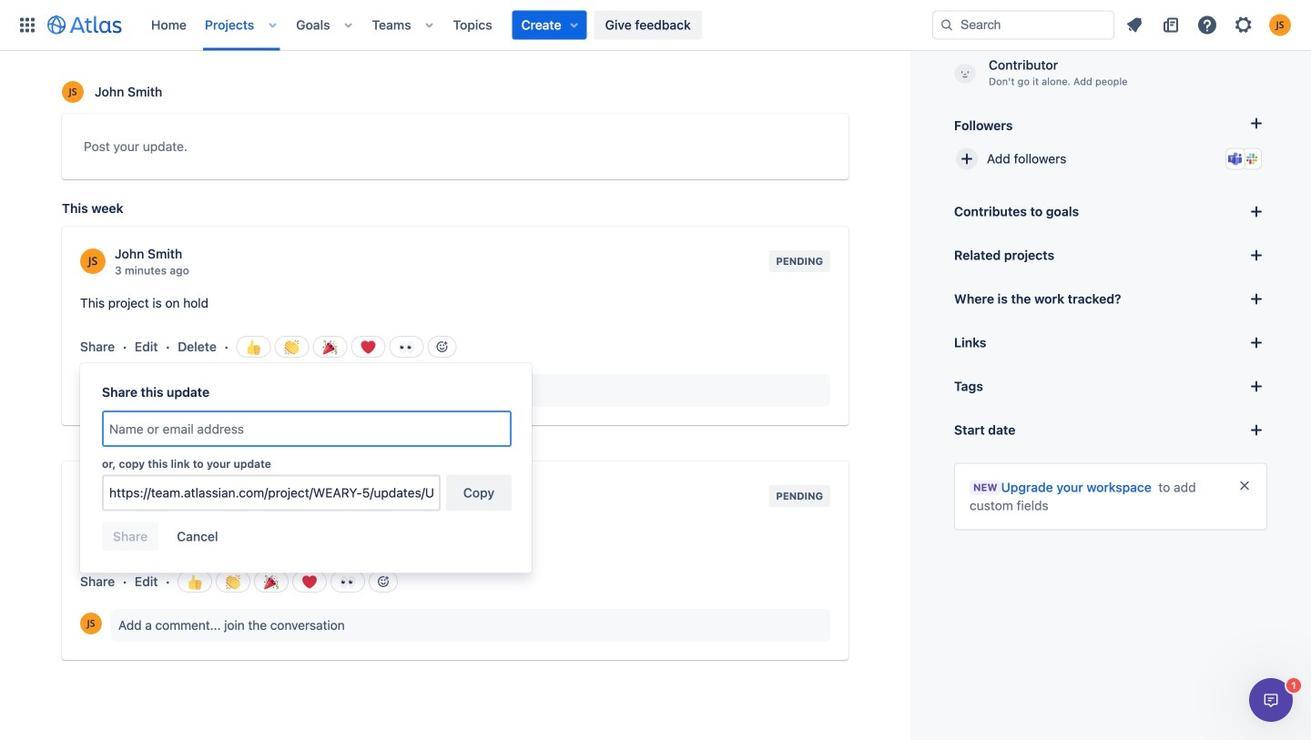Task type: vqa. For each thing, say whether or not it's contained in the screenshot.
bottommost Browse all icon
no



Task type: locate. For each thing, give the bounding box(es) containing it.
None search field
[[933, 10, 1115, 40]]

None field
[[104, 477, 439, 509]]

1 vertical spatial :heart: image
[[302, 575, 317, 590]]

add link image
[[1246, 332, 1268, 354]]

search image
[[940, 18, 954, 32]]

:tada: image
[[323, 340, 337, 355], [264, 575, 279, 590]]

:heart: image left add reaction icon
[[361, 340, 376, 355]]

help image
[[1197, 14, 1218, 36]]

banner
[[0, 0, 1311, 51]]

:heart: image left add reaction icon
[[361, 340, 376, 355]]

:heart: image left add reaction image
[[302, 575, 317, 590]]

1 vertical spatial :heart: image
[[302, 575, 317, 590]]

add a follower image
[[1246, 112, 1268, 134]]

:heart: image
[[361, 340, 376, 355], [302, 575, 317, 590]]

:heart: image
[[361, 340, 376, 355], [302, 575, 317, 590]]

1 vertical spatial :clap: image
[[226, 575, 241, 590]]

Main content area, start typing to enter text. text field
[[84, 136, 827, 164]]

0 vertical spatial :tada: image
[[323, 340, 337, 355]]

1 horizontal spatial :heart: image
[[361, 340, 376, 355]]

:thumbsup: image
[[188, 575, 202, 590], [188, 575, 202, 590]]

:heart: image for :heart: icon to the right
[[361, 340, 376, 355]]

dialog
[[1249, 678, 1293, 722]]

1 horizontal spatial :tada: image
[[323, 340, 337, 355]]

:thumbsup: image
[[246, 340, 261, 355], [246, 340, 261, 355]]

add tag image
[[1246, 376, 1268, 398]]

add follower image
[[956, 148, 978, 170]]

0 horizontal spatial :tada: image
[[264, 575, 279, 590]]

0 horizontal spatial :heart: image
[[302, 575, 317, 590]]

Name or email address field
[[104, 413, 510, 445]]

0 horizontal spatial :tada: image
[[264, 575, 279, 590]]

add work tracking links image
[[1246, 288, 1268, 310]]

0 vertical spatial :heart: image
[[361, 340, 376, 355]]

0 vertical spatial :clap: image
[[285, 340, 299, 355]]

0 horizontal spatial :heart: image
[[302, 575, 317, 590]]

0 vertical spatial :heart: image
[[361, 340, 376, 355]]

0 horizontal spatial :clap: image
[[226, 575, 241, 590]]

:tada: image
[[323, 340, 337, 355], [264, 575, 279, 590]]

:clap: image
[[285, 340, 299, 355], [226, 575, 241, 590]]

:heart: image left add reaction image
[[302, 575, 317, 590]]

1 vertical spatial :tada: image
[[264, 575, 279, 590]]

1 horizontal spatial :tada: image
[[323, 340, 337, 355]]

1 vertical spatial :tada: image
[[264, 575, 279, 590]]

1 horizontal spatial :clap: image
[[285, 340, 299, 355]]

:tada: image for the bottommost :tada: image
[[264, 575, 279, 590]]

1 vertical spatial :clap: image
[[226, 575, 241, 590]]

:eyes: image
[[399, 340, 414, 355], [399, 340, 414, 355], [341, 575, 355, 590], [341, 575, 355, 590]]

:clap: image
[[285, 340, 299, 355], [226, 575, 241, 590]]

0 vertical spatial :clap: image
[[285, 340, 299, 355]]



Task type: describe. For each thing, give the bounding box(es) containing it.
slack logo showing nan channels are connected to this project image
[[1245, 152, 1259, 166]]

1 horizontal spatial :clap: image
[[285, 340, 299, 355]]

add related project image
[[1246, 245, 1268, 266]]

close banner image
[[1238, 479, 1252, 493]]

add reaction image
[[435, 340, 449, 354]]

switch to... image
[[16, 14, 38, 36]]

:tada: image for :tada: image to the top
[[323, 340, 337, 355]]

Search field
[[933, 10, 1115, 40]]

0 vertical spatial :tada: image
[[323, 340, 337, 355]]

add goals image
[[1246, 201, 1268, 223]]

msteams logo showing  channels are connected to this project image
[[1229, 152, 1243, 166]]

0 horizontal spatial :clap: image
[[226, 575, 241, 590]]

add reaction image
[[376, 575, 391, 589]]

top element
[[11, 0, 933, 51]]

set start date image
[[1246, 419, 1268, 441]]

settings image
[[1233, 14, 1255, 36]]

notifications image
[[1124, 14, 1146, 36]]

account image
[[1269, 14, 1291, 36]]

1 horizontal spatial :heart: image
[[361, 340, 376, 355]]

:heart: image for left :heart: icon
[[302, 575, 317, 590]]



